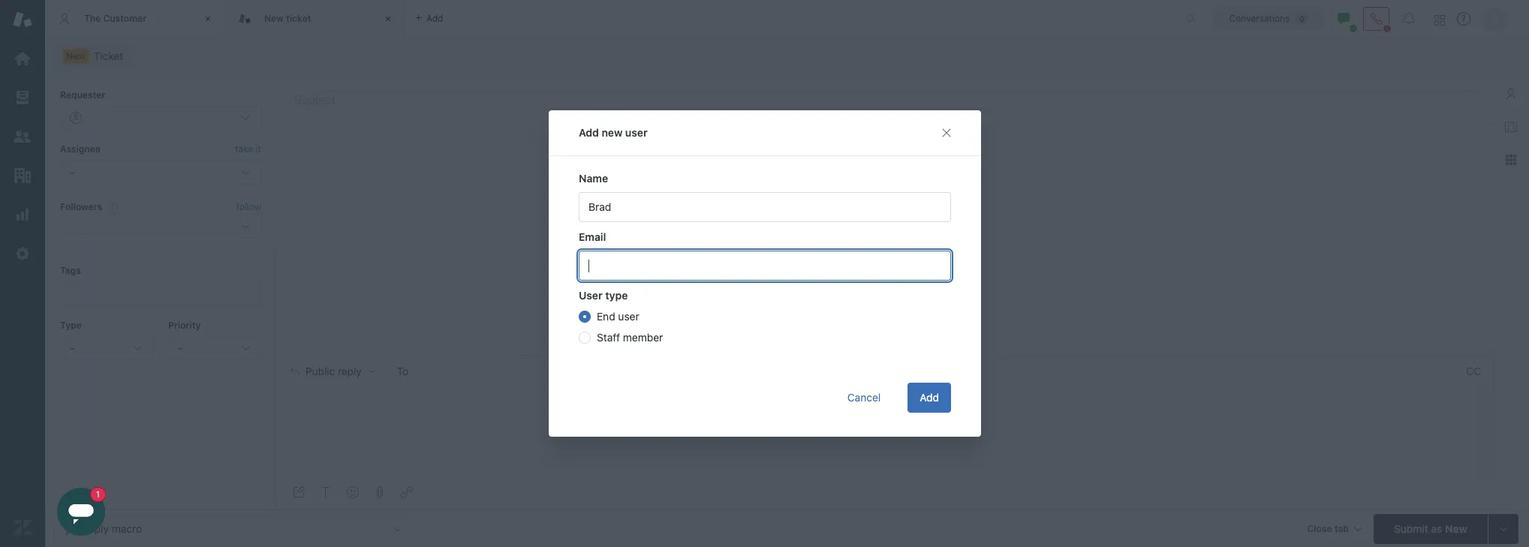 Task type: vqa. For each thing, say whether or not it's contained in the screenshot.
New ticket New
yes



Task type: describe. For each thing, give the bounding box(es) containing it.
staff member
[[597, 331, 663, 344]]

2 vertical spatial new
[[1446, 522, 1468, 535]]

type
[[60, 320, 82, 331]]

add link (cmd k) image
[[401, 487, 413, 499]]

- button for priority
[[168, 336, 261, 360]]

add for add
[[920, 391, 939, 404]]

apps image
[[1506, 154, 1518, 166]]

add new user dialog
[[549, 110, 981, 437]]

as
[[1432, 522, 1443, 535]]

Subject field
[[291, 91, 1479, 109]]

member
[[623, 331, 663, 344]]

conversations button
[[1214, 6, 1325, 30]]

format text image
[[320, 487, 332, 499]]

new
[[602, 126, 622, 139]]

knowledge image
[[1506, 121, 1518, 133]]

assignee
[[60, 144, 101, 155]]

user type
[[579, 289, 628, 302]]

views image
[[13, 88, 32, 107]]

tabs tab list
[[45, 0, 1171, 38]]

email
[[579, 231, 606, 243]]

the customer tab
[[45, 0, 225, 38]]

name
[[579, 172, 608, 185]]

cc
[[1467, 365, 1482, 378]]

- button for type
[[60, 336, 153, 360]]

reporting image
[[13, 205, 32, 225]]

new ticket
[[264, 13, 311, 24]]

end
[[597, 310, 615, 323]]

main element
[[0, 0, 45, 548]]

new for new
[[66, 50, 86, 62]]

1 vertical spatial user
[[618, 310, 639, 323]]

tags
[[60, 265, 81, 277]]

add attachment image
[[374, 487, 386, 499]]

get started image
[[13, 49, 32, 68]]

0 vertical spatial user
[[625, 126, 648, 139]]

take it
[[235, 144, 261, 155]]

draft mode image
[[293, 487, 305, 499]]

get help image
[[1458, 12, 1471, 26]]

it
[[256, 144, 261, 155]]

admin image
[[13, 244, 32, 264]]

staff
[[597, 331, 620, 344]]

add button
[[908, 383, 951, 413]]

add new user
[[579, 126, 648, 139]]

conversations
[[1230, 12, 1291, 24]]

follow
[[236, 201, 261, 213]]

organizations image
[[13, 166, 32, 186]]



Task type: locate. For each thing, give the bounding box(es) containing it.
0 vertical spatial new
[[264, 13, 284, 24]]

new ticket tab
[[225, 0, 406, 38]]

- for priority
[[178, 342, 183, 354]]

0 horizontal spatial -
[[70, 342, 75, 354]]

- button down priority
[[168, 336, 261, 360]]

new link
[[53, 46, 133, 67]]

take
[[235, 144, 253, 155]]

cc button
[[1467, 365, 1482, 379]]

1 horizontal spatial - button
[[168, 336, 261, 360]]

take it button
[[235, 142, 261, 158]]

-
[[70, 342, 75, 354], [178, 342, 183, 354]]

to
[[397, 365, 409, 378]]

zendesk products image
[[1435, 15, 1446, 25]]

customers image
[[13, 127, 32, 146]]

new left ticket
[[264, 13, 284, 24]]

submit
[[1395, 522, 1429, 535]]

user
[[625, 126, 648, 139], [618, 310, 639, 323]]

Public reply composer text field
[[284, 388, 1476, 419]]

2 - from the left
[[178, 342, 183, 354]]

secondary element
[[45, 41, 1530, 71]]

0 horizontal spatial new
[[66, 50, 86, 62]]

ticket
[[286, 13, 311, 24]]

customer
[[103, 13, 147, 24]]

add inside add "button"
[[920, 391, 939, 404]]

new for new ticket
[[264, 13, 284, 24]]

None field
[[418, 365, 1461, 380]]

2 horizontal spatial new
[[1446, 522, 1468, 535]]

- down type
[[70, 342, 75, 354]]

1 vertical spatial new
[[66, 50, 86, 62]]

new
[[264, 13, 284, 24], [66, 50, 86, 62], [1446, 522, 1468, 535]]

1 - from the left
[[70, 342, 75, 354]]

insert emojis image
[[347, 487, 359, 499]]

Email field
[[579, 251, 951, 281]]

the customer
[[84, 13, 147, 24]]

0 vertical spatial add
[[579, 126, 599, 139]]

customer context image
[[1506, 88, 1518, 100]]

new inside secondary element
[[66, 50, 86, 62]]

end user
[[597, 310, 639, 323]]

0 horizontal spatial - button
[[60, 336, 153, 360]]

1 horizontal spatial new
[[264, 13, 284, 24]]

2 - button from the left
[[168, 336, 261, 360]]

type
[[605, 289, 628, 302]]

0 horizontal spatial add
[[579, 126, 599, 139]]

add right the cancel
[[920, 391, 939, 404]]

zendesk support image
[[13, 10, 32, 29]]

new inside 'tab'
[[264, 13, 284, 24]]

cancel button
[[835, 383, 893, 413]]

close image
[[381, 11, 396, 26]]

- button down type
[[60, 336, 153, 360]]

user right new
[[625, 126, 648, 139]]

- for type
[[70, 342, 75, 354]]

new down the
[[66, 50, 86, 62]]

add for add new user
[[579, 126, 599, 139]]

close image
[[201, 11, 216, 26]]

submit as new
[[1395, 522, 1468, 535]]

1 horizontal spatial -
[[178, 342, 183, 354]]

cancel
[[847, 391, 881, 404]]

new right as
[[1446, 522, 1468, 535]]

close modal image
[[941, 127, 953, 139]]

- down priority
[[178, 342, 183, 354]]

user
[[579, 289, 603, 302]]

Name field
[[579, 192, 951, 222]]

user up staff member
[[618, 310, 639, 323]]

- button
[[60, 336, 153, 360], [168, 336, 261, 360]]

the
[[84, 13, 101, 24]]

add left new
[[579, 126, 599, 139]]

add
[[579, 126, 599, 139], [920, 391, 939, 404]]

follow button
[[236, 201, 261, 214]]

zendesk image
[[13, 518, 32, 538]]

1 horizontal spatial add
[[920, 391, 939, 404]]

1 - button from the left
[[60, 336, 153, 360]]

priority
[[168, 320, 201, 331]]

1 vertical spatial add
[[920, 391, 939, 404]]



